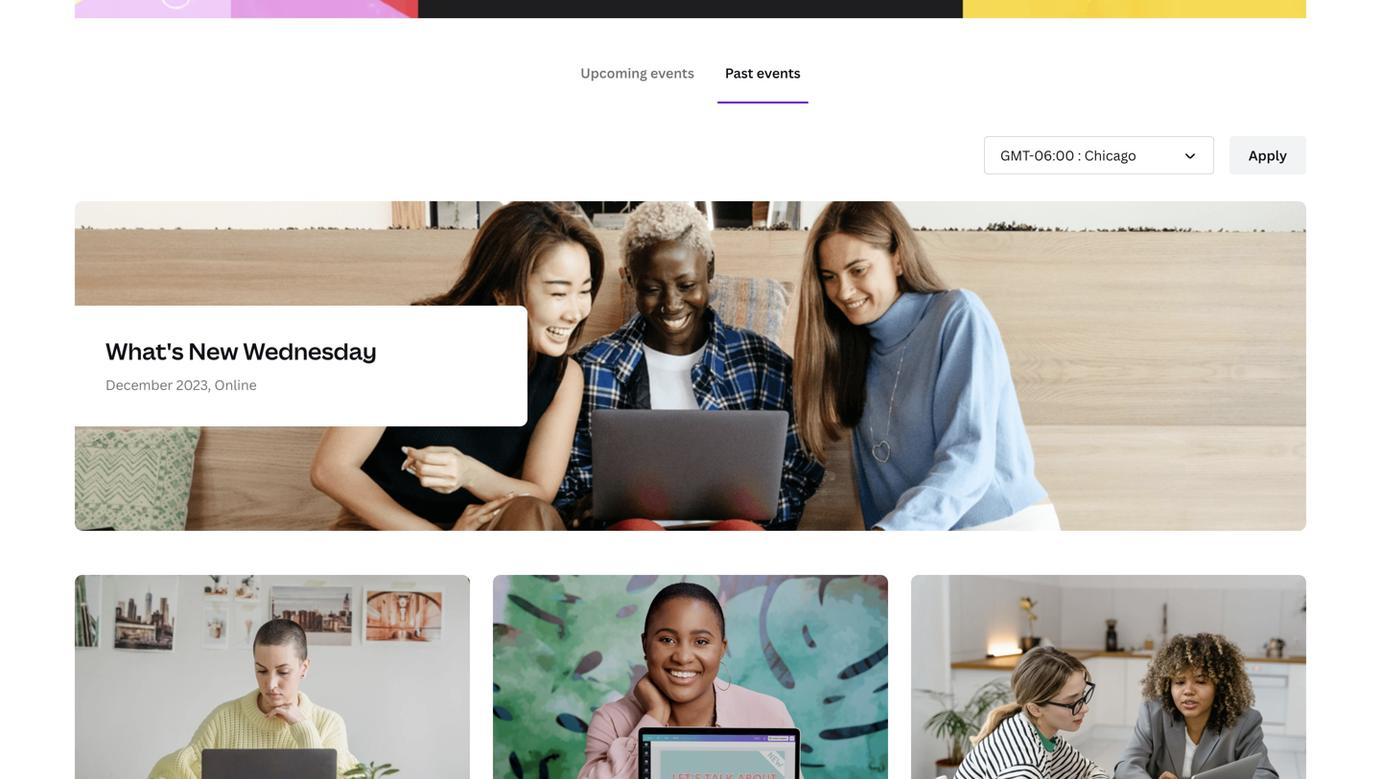 Task type: vqa. For each thing, say whether or not it's contained in the screenshot.
2nd events
yes



Task type: describe. For each thing, give the bounding box(es) containing it.
06:00
[[1034, 146, 1074, 164]]

past
[[725, 64, 753, 82]]

chicago
[[1084, 146, 1136, 164]]

2023,
[[176, 376, 211, 394]]

online
[[214, 376, 257, 394]]

what's new wednesday december 2023, online
[[105, 336, 377, 394]]

wednesday
[[243, 336, 377, 367]]

gmt-
[[1000, 146, 1034, 164]]

december
[[105, 376, 173, 394]]

upcoming events
[[580, 64, 694, 82]]



Task type: locate. For each thing, give the bounding box(es) containing it.
upcoming events link
[[580, 64, 694, 82]]

events for past events
[[757, 64, 801, 82]]

events right the upcoming
[[650, 64, 694, 82]]

1 horizontal spatial events
[[757, 64, 801, 82]]

1 events from the left
[[650, 64, 694, 82]]

0 horizontal spatial events
[[650, 64, 694, 82]]

events
[[650, 64, 694, 82], [757, 64, 801, 82]]

what's
[[105, 336, 184, 367]]

past events
[[725, 64, 801, 82]]

gmt-06:00 : chicago
[[1000, 146, 1136, 164]]

new
[[188, 336, 238, 367]]

gmt-06:00 : chicago button
[[984, 136, 1214, 175]]

2 events from the left
[[757, 64, 801, 82]]

events right past
[[757, 64, 801, 82]]

events for upcoming events
[[650, 64, 694, 82]]

upcoming
[[580, 64, 647, 82]]

:
[[1078, 146, 1081, 164]]



